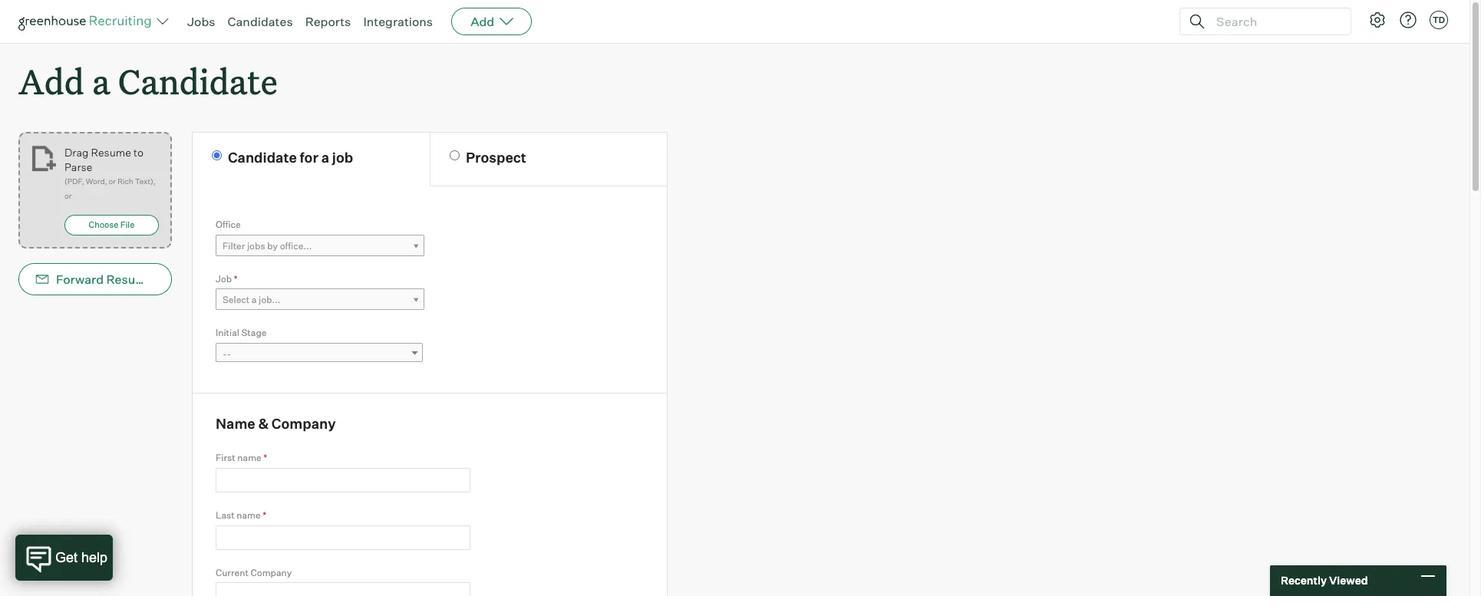 Task type: describe. For each thing, give the bounding box(es) containing it.
first
[[216, 452, 236, 464]]

Prospect radio
[[450, 151, 460, 161]]

forward resume via email button
[[18, 263, 207, 296]]

1 vertical spatial or
[[64, 191, 72, 201]]

first name *
[[216, 452, 267, 464]]

filter jobs by office...
[[223, 240, 312, 252]]

1 vertical spatial company
[[251, 567, 292, 579]]

for
[[300, 149, 319, 166]]

Search text field
[[1213, 10, 1337, 33]]

td button
[[1427, 8, 1452, 32]]

* for last name *
[[263, 510, 267, 521]]

email
[[175, 272, 207, 287]]

reports link
[[305, 14, 351, 29]]

current
[[216, 567, 249, 579]]

name for first
[[238, 452, 262, 464]]

resume for drag
[[91, 146, 131, 159]]

by
[[267, 240, 278, 252]]

text),
[[135, 177, 156, 186]]

1 - from the left
[[223, 348, 227, 360]]

job *
[[216, 273, 238, 285]]

via
[[156, 272, 173, 287]]

2 horizontal spatial a
[[321, 149, 329, 166]]

0 vertical spatial company
[[272, 415, 336, 432]]

2 - from the left
[[227, 348, 231, 360]]

job...
[[259, 294, 281, 306]]

0 vertical spatial candidate
[[118, 58, 278, 104]]

recently viewed
[[1281, 574, 1369, 588]]

last
[[216, 510, 235, 521]]

viewed
[[1330, 574, 1369, 588]]

recently
[[1281, 574, 1327, 588]]

select a job...
[[223, 294, 281, 306]]

stage
[[241, 327, 267, 339]]

candidates
[[228, 14, 293, 29]]

--
[[223, 348, 231, 360]]

add for add a candidate
[[18, 58, 84, 104]]

resume for forward
[[106, 272, 153, 287]]

initial
[[216, 327, 239, 339]]

drag
[[64, 146, 89, 159]]

rich
[[118, 177, 133, 186]]

candidate for a job
[[228, 149, 353, 166]]

reports
[[305, 14, 351, 29]]

-- link
[[216, 343, 423, 365]]

select a job... link
[[216, 289, 425, 311]]

forward resume via email
[[56, 272, 207, 287]]

initial stage
[[216, 327, 267, 339]]

(pdf,
[[64, 177, 84, 186]]

1 vertical spatial candidate
[[228, 149, 297, 166]]

0 vertical spatial *
[[234, 273, 238, 285]]



Task type: locate. For each thing, give the bounding box(es) containing it.
last name *
[[216, 510, 267, 521]]

* right job
[[234, 273, 238, 285]]

or down (pdf,
[[64, 191, 72, 201]]

jobs
[[247, 240, 265, 252]]

jobs link
[[187, 14, 215, 29]]

0 horizontal spatial a
[[92, 58, 110, 104]]

jobs
[[187, 14, 215, 29]]

&
[[258, 415, 269, 432]]

a down greenhouse recruiting image
[[92, 58, 110, 104]]

1 vertical spatial *
[[264, 452, 267, 464]]

resume inside drag resume to parse (pdf, word, or rich text), or
[[91, 146, 131, 159]]

0 horizontal spatial or
[[64, 191, 72, 201]]

add
[[471, 14, 495, 29], [18, 58, 84, 104]]

0 vertical spatial name
[[238, 452, 262, 464]]

forward
[[56, 272, 104, 287]]

* right last
[[263, 510, 267, 521]]

a for candidate
[[92, 58, 110, 104]]

to
[[134, 146, 144, 159]]

candidate
[[118, 58, 278, 104], [228, 149, 297, 166]]

a right for
[[321, 149, 329, 166]]

resume inside forward resume via email button
[[106, 272, 153, 287]]

select
[[223, 294, 250, 306]]

choose file
[[89, 220, 135, 230]]

* for first name *
[[264, 452, 267, 464]]

2 vertical spatial a
[[252, 294, 257, 306]]

1 horizontal spatial a
[[252, 294, 257, 306]]

*
[[234, 273, 238, 285], [264, 452, 267, 464], [263, 510, 267, 521]]

filter
[[223, 240, 245, 252]]

integrations
[[363, 14, 433, 29]]

td
[[1433, 15, 1446, 25]]

greenhouse recruiting image
[[18, 12, 157, 31]]

resume
[[91, 146, 131, 159], [106, 272, 153, 287]]

company
[[272, 415, 336, 432], [251, 567, 292, 579]]

1 vertical spatial resume
[[106, 272, 153, 287]]

name
[[216, 415, 255, 432]]

resume left to
[[91, 146, 131, 159]]

0 vertical spatial a
[[92, 58, 110, 104]]

office
[[216, 219, 241, 230]]

company right &
[[272, 415, 336, 432]]

td button
[[1430, 11, 1449, 29]]

-
[[223, 348, 227, 360], [227, 348, 231, 360]]

or
[[109, 177, 116, 186], [64, 191, 72, 201]]

1 vertical spatial a
[[321, 149, 329, 166]]

office...
[[280, 240, 312, 252]]

prospect
[[466, 149, 527, 166]]

1 vertical spatial add
[[18, 58, 84, 104]]

* down &
[[264, 452, 267, 464]]

resume left the via
[[106, 272, 153, 287]]

a
[[92, 58, 110, 104], [321, 149, 329, 166], [252, 294, 257, 306]]

or left rich
[[109, 177, 116, 186]]

1 vertical spatial name
[[237, 510, 261, 521]]

None text field
[[216, 468, 471, 493]]

filter jobs by office... link
[[216, 235, 425, 257]]

integrations link
[[363, 14, 433, 29]]

choose
[[89, 220, 118, 230]]

0 vertical spatial or
[[109, 177, 116, 186]]

0 horizontal spatial add
[[18, 58, 84, 104]]

0 vertical spatial add
[[471, 14, 495, 29]]

candidate right candidate for a job "option" on the top left of the page
[[228, 149, 297, 166]]

a for job...
[[252, 294, 257, 306]]

name for last
[[237, 510, 261, 521]]

name
[[238, 452, 262, 464], [237, 510, 261, 521]]

name & company
[[216, 415, 336, 432]]

name right last
[[237, 510, 261, 521]]

word,
[[86, 177, 107, 186]]

company right the "current"
[[251, 567, 292, 579]]

candidate down jobs link
[[118, 58, 278, 104]]

2 vertical spatial *
[[263, 510, 267, 521]]

add inside popup button
[[471, 14, 495, 29]]

drag resume to parse (pdf, word, or rich text), or
[[64, 146, 156, 201]]

job
[[216, 273, 232, 285]]

file
[[120, 220, 135, 230]]

0 vertical spatial resume
[[91, 146, 131, 159]]

name right first
[[238, 452, 262, 464]]

a left 'job...'
[[252, 294, 257, 306]]

job
[[332, 149, 353, 166]]

1 horizontal spatial or
[[109, 177, 116, 186]]

1 horizontal spatial add
[[471, 14, 495, 29]]

Candidate for a job radio
[[212, 151, 222, 161]]

candidates link
[[228, 14, 293, 29]]

configure image
[[1369, 11, 1387, 29]]

add button
[[452, 8, 532, 35]]

None text field
[[216, 526, 471, 550], [216, 583, 471, 597], [216, 526, 471, 550], [216, 583, 471, 597]]

current company
[[216, 567, 292, 579]]

parse
[[64, 161, 92, 174]]

add for add
[[471, 14, 495, 29]]

add a candidate
[[18, 58, 278, 104]]



Task type: vqa. For each thing, say whether or not it's contained in the screenshot.
internal link
no



